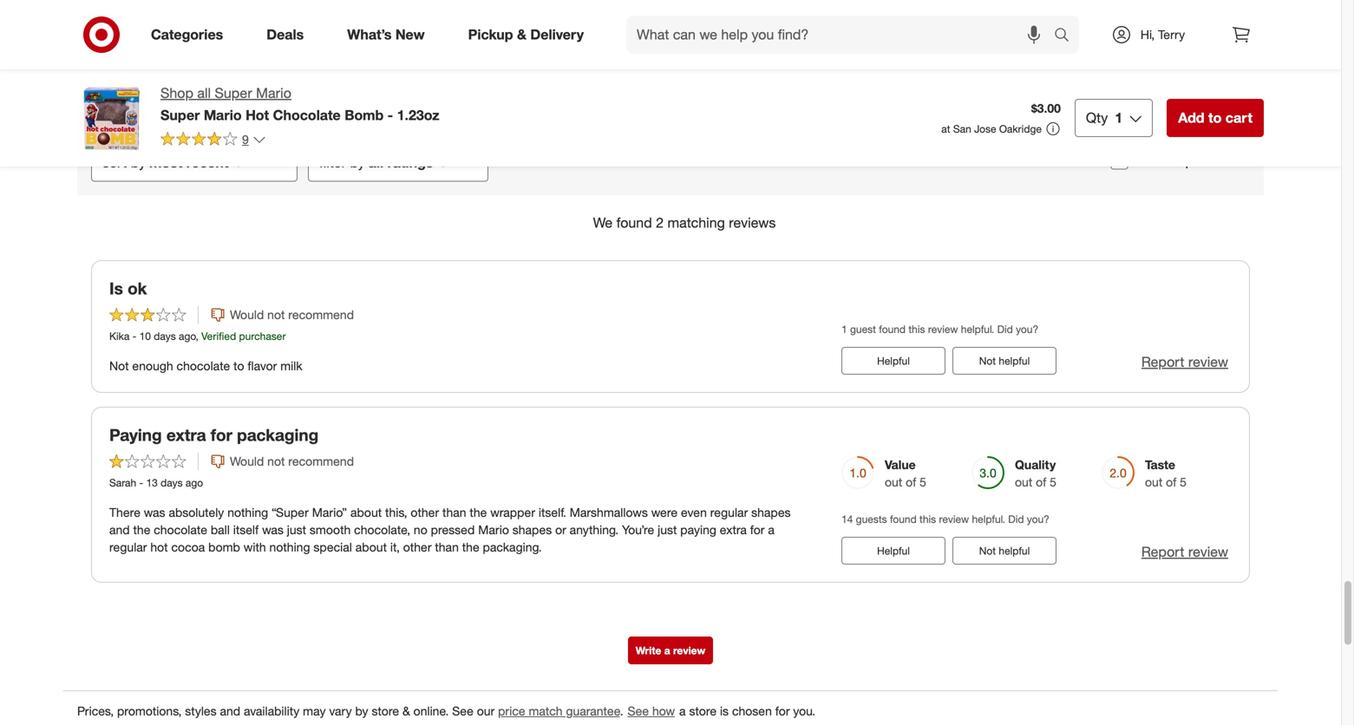 Task type: vqa. For each thing, say whether or not it's contained in the screenshot.
'guests'
yes



Task type: locate. For each thing, give the bounding box(es) containing it.
1 vertical spatial would
[[230, 454, 264, 469]]

helpful
[[999, 355, 1030, 368], [999, 545, 1030, 558]]

helpful down '14 guests found this review helpful. did you?'
[[999, 545, 1030, 558]]

vary
[[329, 704, 352, 719]]

mario"
[[312, 505, 347, 520]]

chocolate up cocoa
[[154, 522, 207, 538]]

all left ratings
[[369, 154, 384, 171]]

1 vertical spatial super
[[161, 107, 200, 124]]

mario
[[256, 85, 292, 102], [204, 107, 242, 124], [478, 522, 509, 538]]

no
[[414, 522, 428, 538]]

recommend up milk
[[288, 307, 354, 322]]

chocolate down "kika - 10 days ago , verified purchaser"
[[177, 359, 230, 374]]

was right there at the bottom left of page
[[144, 505, 165, 520]]

14
[[842, 513, 854, 526]]

days for 10
[[154, 330, 176, 343]]

2 horizontal spatial for
[[776, 704, 790, 719]]

paying extra for packaging
[[109, 425, 319, 445]]

this for out of 5
[[920, 513, 937, 526]]

0 vertical spatial -
[[388, 107, 393, 124]]

2 just from the left
[[658, 522, 677, 538]]

helpful button down the guests
[[842, 537, 946, 565]]

2 helpful from the top
[[999, 545, 1030, 558]]

2 see from the left
[[628, 704, 649, 719]]

store
[[372, 704, 399, 719], [690, 704, 717, 719]]

1 not from the top
[[267, 307, 285, 322]]

not
[[267, 307, 285, 322], [267, 454, 285, 469]]

would for extra
[[230, 454, 264, 469]]

1 vertical spatial report review button
[[1142, 542, 1229, 562]]

0 vertical spatial report review
[[1142, 354, 1229, 371]]

all inside shop all super mario super mario hot chocolate bomb - 1.23oz
[[197, 85, 211, 102]]

2 helpful from the top
[[878, 545, 910, 558]]

0 horizontal spatial all
[[197, 85, 211, 102]]

just down ""super"
[[287, 522, 306, 538]]

5 for value out of 5
[[920, 475, 927, 490]]

1 horizontal spatial out of 5
[[779, 9, 821, 24]]

10
[[139, 330, 151, 343]]

ball
[[211, 522, 230, 538]]

- left 13
[[139, 476, 143, 489]]

1 vertical spatial report
[[1142, 544, 1185, 561]]

just
[[287, 522, 306, 538], [658, 522, 677, 538]]

would for ok
[[230, 307, 264, 322]]

a right how
[[680, 704, 686, 719]]

0 vertical spatial did
[[998, 323, 1014, 336]]

by right sort
[[131, 154, 146, 171]]

the down there at the bottom left of page
[[133, 522, 150, 538]]

0 horizontal spatial see
[[452, 704, 474, 719]]

1 vertical spatial this
[[920, 513, 937, 526]]

to right "add"
[[1209, 109, 1222, 126]]

a inside button
[[665, 644, 671, 657]]

2 not helpful from the top
[[980, 545, 1030, 558]]

helpful down 1 guest found this review helpful. did you?
[[999, 355, 1030, 368]]

not down 1 guest found this review helpful. did you?
[[980, 355, 996, 368]]

days
[[154, 330, 176, 343], [161, 476, 183, 489]]

out for taste out of 5
[[1146, 475, 1163, 490]]

1 report review button from the top
[[1142, 352, 1229, 372]]

1 vertical spatial and
[[220, 704, 241, 719]]

0 vertical spatial nothing
[[228, 505, 268, 520]]

0 horizontal spatial regular
[[109, 540, 147, 555]]

1 vertical spatial chocolate
[[154, 522, 207, 538]]

of inside taste out of 5
[[1167, 475, 1177, 490]]

this right guest
[[909, 323, 926, 336]]

2 recommend from the top
[[288, 454, 354, 469]]

shapes left 14
[[752, 505, 791, 520]]

1 vertical spatial was
[[262, 522, 284, 538]]

not helpful button
[[953, 347, 1057, 375], [953, 537, 1057, 565]]

1 helpful button from the top
[[842, 347, 946, 375]]

the
[[470, 505, 487, 520], [133, 522, 150, 538], [462, 540, 480, 555]]

1 vertical spatial shapes
[[513, 522, 552, 538]]

we
[[593, 214, 613, 231]]

1 right qty
[[1116, 109, 1123, 126]]

1 helpful from the top
[[878, 355, 910, 368]]

helpful button for would not recommend
[[842, 347, 946, 375]]

not helpful down 1 guest found this review helpful. did you?
[[980, 355, 1030, 368]]

1 vertical spatial verified
[[201, 330, 236, 343]]

1 vertical spatial for
[[751, 522, 765, 538]]

helpful button for out of 5
[[842, 537, 946, 565]]

found right guest
[[879, 323, 906, 336]]

paying
[[681, 522, 717, 538]]

1 helpful from the top
[[999, 355, 1030, 368]]

of inside value out of 5
[[906, 475, 917, 490]]

not helpful button down '14 guests found this review helpful. did you?'
[[953, 537, 1057, 565]]

categories link
[[136, 16, 245, 54]]

1 vertical spatial helpful.
[[972, 513, 1006, 526]]

2 store from the left
[[690, 704, 717, 719]]

would not recommend up purchaser
[[230, 307, 354, 322]]

price match guarantee link
[[498, 704, 620, 719]]

2 not from the top
[[267, 454, 285, 469]]

you're
[[622, 522, 655, 538]]

0 vertical spatial helpful
[[999, 355, 1030, 368]]

there was absolutely nothing "super mario" about this, other than the wrapper itself. marshmallows were even regular shapes and the chocolate ball itself was just smooth chocolate, no pressed mario shapes or anything. you're just paying extra for a regular hot cocoa bomb with nothing special about it, other than the packaging.
[[109, 505, 791, 555]]

0 vertical spatial helpful button
[[842, 347, 946, 375]]

1 vertical spatial found
[[879, 323, 906, 336]]

would not recommend down packaging
[[230, 454, 354, 469]]

about up 'chocolate,'
[[351, 505, 382, 520]]

a right paying
[[768, 522, 775, 538]]

for
[[211, 425, 232, 445], [751, 522, 765, 538], [776, 704, 790, 719]]

for right paying
[[751, 522, 765, 538]]

delivery
[[531, 26, 584, 43]]

1 not helpful button from the top
[[953, 347, 1057, 375]]

nothing down ""super"
[[270, 540, 310, 555]]

1 horizontal spatial and
[[220, 704, 241, 719]]

hi,
[[1141, 27, 1155, 42]]

nothing
[[228, 505, 268, 520], [270, 540, 310, 555]]

helpful.
[[961, 323, 995, 336], [972, 513, 1006, 526]]

not helpful for would not recommend
[[980, 355, 1030, 368]]

found left '2'
[[617, 214, 652, 231]]

helpful button down guest
[[842, 347, 946, 375]]

1 would not recommend from the top
[[230, 307, 354, 322]]

all right shop
[[197, 85, 211, 102]]

qty
[[1087, 109, 1109, 126]]

0 vertical spatial extra
[[167, 425, 206, 445]]

special
[[314, 540, 352, 555]]

1 report review from the top
[[1142, 354, 1229, 371]]

1 vertical spatial would not recommend
[[230, 454, 354, 469]]

this
[[909, 323, 926, 336], [920, 513, 937, 526]]

image of super mario hot chocolate bomb - 1.23oz image
[[77, 83, 147, 153]]

of inside quality out of 5
[[1036, 475, 1047, 490]]

2 vertical spatial the
[[462, 540, 480, 555]]

1 horizontal spatial verified
[[1136, 152, 1182, 169]]

0 vertical spatial helpful
[[878, 355, 910, 368]]

qty 1
[[1087, 109, 1123, 126]]

1 horizontal spatial shapes
[[752, 505, 791, 520]]

0 horizontal spatial for
[[211, 425, 232, 445]]

other
[[411, 505, 439, 520], [403, 540, 432, 555]]

it,
[[390, 540, 400, 555]]

anything.
[[570, 522, 619, 538]]

1 vertical spatial recommend
[[288, 454, 354, 469]]

about down 'chocolate,'
[[356, 540, 387, 555]]

days right 13
[[161, 476, 183, 489]]

verified right ,
[[201, 330, 236, 343]]

helpful
[[878, 355, 910, 368], [878, 545, 910, 558]]

1 vertical spatial -
[[132, 330, 137, 343]]

san
[[954, 122, 972, 135]]

not up purchaser
[[267, 307, 285, 322]]

did
[[998, 323, 1014, 336], [1009, 513, 1025, 526]]

did for out of 5
[[1009, 513, 1025, 526]]

not helpful down '14 guests found this review helpful. did you?'
[[980, 545, 1030, 558]]

chosen
[[733, 704, 772, 719]]

to inside button
[[1209, 109, 1222, 126]]

& left "online."
[[403, 704, 410, 719]]

13
[[146, 476, 158, 489]]

,
[[196, 330, 199, 343]]

& right pickup
[[517, 26, 527, 43]]

recommend down packaging
[[288, 454, 354, 469]]

chocolate
[[273, 107, 341, 124]]

1 report from the top
[[1142, 354, 1185, 371]]

ago up not enough chocolate to flavor milk
[[179, 330, 196, 343]]

5 inside value out of 5
[[920, 475, 927, 490]]

2 would from the top
[[230, 454, 264, 469]]

0 vertical spatial was
[[144, 505, 165, 520]]

found right the guests
[[890, 513, 917, 526]]

chocolate,
[[354, 522, 411, 538]]

1 vertical spatial not
[[267, 454, 285, 469]]

helpful down the guests
[[878, 545, 910, 558]]

0 horizontal spatial super
[[161, 107, 200, 124]]

1 vertical spatial a
[[665, 644, 671, 657]]

not helpful button down 1 guest found this review helpful. did you?
[[953, 347, 1057, 375]]

2 vertical spatial found
[[890, 513, 917, 526]]

9 link
[[161, 131, 266, 151]]

0 vertical spatial &
[[517, 26, 527, 43]]

just down were
[[658, 522, 677, 538]]

report review for out of 5
[[1142, 544, 1229, 561]]

2 horizontal spatial a
[[768, 522, 775, 538]]

0 horizontal spatial a
[[665, 644, 671, 657]]

helpful for would not recommend
[[999, 355, 1030, 368]]

guarantee
[[566, 704, 620, 719]]

verified
[[1136, 152, 1182, 169], [201, 330, 236, 343]]

sort by most recent
[[102, 154, 229, 171]]

0 horizontal spatial store
[[372, 704, 399, 719]]

2 report review from the top
[[1142, 544, 1229, 561]]

a right write
[[665, 644, 671, 657]]

1 left guest
[[842, 323, 848, 336]]

1 horizontal spatial extra
[[720, 522, 747, 538]]

for left packaging
[[211, 425, 232, 445]]

out of 5
[[649, 9, 691, 24], [779, 9, 821, 24]]

2
[[656, 214, 664, 231]]

0 horizontal spatial out of 5
[[649, 9, 691, 24]]

2 report review button from the top
[[1142, 542, 1229, 562]]

1 horizontal spatial nothing
[[270, 540, 310, 555]]

enough
[[132, 359, 173, 374]]

0 horizontal spatial extra
[[167, 425, 206, 445]]

ago up absolutely
[[186, 476, 203, 489]]

1 not helpful from the top
[[980, 355, 1030, 368]]

not down kika
[[109, 359, 129, 374]]

quality out of 5
[[1016, 457, 1057, 490]]

5 for quality out of 5
[[1050, 475, 1057, 490]]

helpful. for out of 5
[[972, 513, 1006, 526]]

may
[[303, 704, 326, 719]]

1 vertical spatial not helpful
[[980, 545, 1030, 558]]

paying
[[109, 425, 162, 445]]

would down packaging
[[230, 454, 264, 469]]

report review button for out of 5
[[1142, 542, 1229, 562]]

ago
[[179, 330, 196, 343], [186, 476, 203, 489]]

helpful. for would not recommend
[[961, 323, 995, 336]]

purchases
[[1186, 152, 1251, 169]]

was
[[144, 505, 165, 520], [262, 522, 284, 538]]

1 horizontal spatial store
[[690, 704, 717, 719]]

1 horizontal spatial 1
[[1116, 109, 1123, 126]]

by for sort by
[[131, 154, 146, 171]]

report review button
[[1142, 352, 1229, 372], [1142, 542, 1229, 562]]

shapes down the wrapper
[[513, 522, 552, 538]]

terry
[[1159, 27, 1186, 42]]

0 vertical spatial found
[[617, 214, 652, 231]]

ok
[[128, 279, 147, 299]]

- inside shop all super mario super mario hot chocolate bomb - 1.23oz
[[388, 107, 393, 124]]

1 horizontal spatial a
[[680, 704, 686, 719]]

0 vertical spatial ago
[[179, 330, 196, 343]]

a inside there was absolutely nothing "super mario" about this, other than the wrapper itself. marshmallows were even regular shapes and the chocolate ball itself was just smooth chocolate, no pressed mario shapes or anything. you're just paying extra for a regular hot cocoa bomb with nothing special about it, other than the packaging.
[[768, 522, 775, 538]]

2 vertical spatial mario
[[478, 522, 509, 538]]

see left our at the bottom of the page
[[452, 704, 474, 719]]

0 horizontal spatial shapes
[[513, 522, 552, 538]]

not for would not recommend
[[980, 355, 996, 368]]

verified right verified purchases checkbox
[[1136, 152, 1182, 169]]

5 inside quality out of 5
[[1050, 475, 1057, 490]]

you?
[[1016, 323, 1039, 336], [1027, 513, 1050, 526]]

1 vertical spatial helpful button
[[842, 537, 946, 565]]

see right .
[[628, 704, 649, 719]]

not down packaging
[[267, 454, 285, 469]]

we found 2 matching reviews
[[593, 214, 776, 231]]

helpful down 1 guest found this review helpful. did you?
[[878, 355, 910, 368]]

report review for would not recommend
[[1142, 354, 1229, 371]]

than up pressed
[[443, 505, 467, 520]]

chocolate inside there was absolutely nothing "super mario" about this, other than the wrapper itself. marshmallows were even regular shapes and the chocolate ball itself was just smooth chocolate, no pressed mario shapes or anything. you're just paying extra for a regular hot cocoa bomb with nothing special about it, other than the packaging.
[[154, 522, 207, 538]]

1 horizontal spatial all
[[369, 154, 384, 171]]

0 horizontal spatial -
[[132, 330, 137, 343]]

2 not helpful button from the top
[[953, 537, 1057, 565]]

would not recommend for is ok
[[230, 307, 354, 322]]

not down '14 guests found this review helpful. did you?'
[[980, 545, 996, 558]]

not helpful button for out of 5
[[953, 537, 1057, 565]]

pickup & delivery
[[468, 26, 584, 43]]

itself.
[[539, 505, 567, 520]]

not for paying extra for packaging
[[267, 454, 285, 469]]

- left 10
[[132, 330, 137, 343]]

by right filter
[[350, 154, 365, 171]]

0 vertical spatial not helpful button
[[953, 347, 1057, 375]]

other up no
[[411, 505, 439, 520]]

other down no
[[403, 540, 432, 555]]

1
[[1116, 109, 1123, 126], [842, 323, 848, 336]]

this down value out of 5
[[920, 513, 937, 526]]

out inside quality out of 5
[[1016, 475, 1033, 490]]

2 report from the top
[[1142, 544, 1185, 561]]

sarah - 13 days ago
[[109, 476, 203, 489]]

the down pressed
[[462, 540, 480, 555]]

smooth
[[310, 522, 351, 538]]

jose
[[975, 122, 997, 135]]

helpful for out of 5
[[999, 545, 1030, 558]]

0 vertical spatial not helpful
[[980, 355, 1030, 368]]

by
[[131, 154, 146, 171], [350, 154, 365, 171], [355, 704, 368, 719]]

store left is
[[690, 704, 717, 719]]

or
[[556, 522, 567, 538]]

5 inside taste out of 5
[[1181, 475, 1187, 490]]

2 horizontal spatial mario
[[478, 522, 509, 538]]

0 vertical spatial this
[[909, 323, 926, 336]]

for left you.
[[776, 704, 790, 719]]

0 vertical spatial recommend
[[288, 307, 354, 322]]

oakridge
[[1000, 122, 1042, 135]]

1 store from the left
[[372, 704, 399, 719]]

shapes
[[752, 505, 791, 520], [513, 522, 552, 538]]

see
[[452, 704, 474, 719], [628, 704, 649, 719]]

deals link
[[252, 16, 326, 54]]

1 horizontal spatial to
[[1209, 109, 1222, 126]]

1 vertical spatial you?
[[1027, 513, 1050, 526]]

0 vertical spatial not
[[267, 307, 285, 322]]

and down there at the bottom left of page
[[109, 522, 130, 538]]

quality
[[1016, 457, 1057, 472]]

days right 10
[[154, 330, 176, 343]]

did for would not recommend
[[998, 323, 1014, 336]]

was down ""super"
[[262, 522, 284, 538]]

2 helpful button from the top
[[842, 537, 946, 565]]

0 vertical spatial shapes
[[752, 505, 791, 520]]

see how button
[[627, 702, 676, 721]]

availability
[[244, 704, 300, 719]]

would up purchaser
[[230, 307, 264, 322]]

0 vertical spatial regular
[[711, 505, 748, 520]]

1 would from the top
[[230, 307, 264, 322]]

1 recommend from the top
[[288, 307, 354, 322]]

- right the bomb
[[388, 107, 393, 124]]

0 horizontal spatial and
[[109, 522, 130, 538]]

super down shop
[[161, 107, 200, 124]]

than down pressed
[[435, 540, 459, 555]]

1 vertical spatial &
[[403, 704, 410, 719]]

regular right even
[[711, 505, 748, 520]]

mario up 9 link
[[204, 107, 242, 124]]

out inside taste out of 5
[[1146, 475, 1163, 490]]

1 horizontal spatial see
[[628, 704, 649, 719]]

and right styles
[[220, 704, 241, 719]]

would not recommend
[[230, 307, 354, 322], [230, 454, 354, 469]]

to left flavor
[[234, 359, 244, 374]]

would
[[230, 307, 264, 322], [230, 454, 264, 469]]

nothing up itself
[[228, 505, 268, 520]]

not for is ok
[[267, 307, 285, 322]]

1 vertical spatial regular
[[109, 540, 147, 555]]

hot
[[150, 540, 168, 555]]

mario up packaging.
[[478, 522, 509, 538]]

0 horizontal spatial mario
[[204, 107, 242, 124]]

2 vertical spatial a
[[680, 704, 686, 719]]

What can we help you find? suggestions appear below search field
[[627, 16, 1059, 54]]

and inside there was absolutely nothing "super mario" about this, other than the wrapper itself. marshmallows were even regular shapes and the chocolate ball itself was just smooth chocolate, no pressed mario shapes or anything. you're just paying extra for a regular hot cocoa bomb with nothing special about it, other than the packaging.
[[109, 522, 130, 538]]

0 vertical spatial for
[[211, 425, 232, 445]]

the up pressed
[[470, 505, 487, 520]]

0 horizontal spatial was
[[144, 505, 165, 520]]

out inside value out of 5
[[885, 475, 903, 490]]

2 would not recommend from the top
[[230, 454, 354, 469]]

super up hot
[[215, 85, 252, 102]]

0 vertical spatial and
[[109, 522, 130, 538]]

1 horizontal spatial regular
[[711, 505, 748, 520]]

store right vary
[[372, 704, 399, 719]]

0 vertical spatial 1
[[1116, 109, 1123, 126]]

1 vertical spatial not helpful button
[[953, 537, 1057, 565]]

0 vertical spatial report
[[1142, 354, 1185, 371]]

mario up hot
[[256, 85, 292, 102]]

were
[[652, 505, 678, 520]]

1 horizontal spatial -
[[139, 476, 143, 489]]

regular left hot
[[109, 540, 147, 555]]

1 vertical spatial ago
[[186, 476, 203, 489]]

ratings
[[388, 154, 434, 171]]

0 vertical spatial mario
[[256, 85, 292, 102]]

0 vertical spatial days
[[154, 330, 176, 343]]



Task type: describe. For each thing, give the bounding box(es) containing it.
absolutely
[[169, 505, 224, 520]]

out for quality out of 5
[[1016, 475, 1033, 490]]

would not recommend for paying extra for packaging
[[230, 454, 354, 469]]

0 horizontal spatial &
[[403, 704, 410, 719]]

how
[[653, 704, 675, 719]]

helpful for out of 5
[[878, 545, 910, 558]]

kika
[[109, 330, 130, 343]]

of for taste out of 5
[[1167, 475, 1177, 490]]

is
[[720, 704, 729, 719]]

flavor
[[248, 359, 277, 374]]

cocoa
[[171, 540, 205, 555]]

0 horizontal spatial 1
[[842, 323, 848, 336]]

itself
[[233, 522, 259, 538]]

0 horizontal spatial verified
[[201, 330, 236, 343]]

0 vertical spatial super
[[215, 85, 252, 102]]

by right vary
[[355, 704, 368, 719]]

wrapper
[[491, 505, 536, 520]]

not helpful button for would not recommend
[[953, 347, 1057, 375]]

of for quality out of 5
[[1036, 475, 1047, 490]]

milk
[[281, 359, 303, 374]]

1 vertical spatial other
[[403, 540, 432, 555]]

pressed
[[431, 522, 475, 538]]

recent
[[186, 154, 229, 171]]

1 vertical spatial all
[[369, 154, 384, 171]]

verified purchases
[[1136, 152, 1251, 169]]

- for kika - 10 days ago , verified purchaser
[[132, 330, 137, 343]]

you? for out of 5
[[1027, 513, 1050, 526]]

for inside there was absolutely nothing "super mario" about this, other than the wrapper itself. marshmallows were even regular shapes and the chocolate ball itself was just smooth chocolate, no pressed mario shapes or anything. you're just paying extra for a regular hot cocoa bomb with nothing special about it, other than the packaging.
[[751, 522, 765, 538]]

shop all super mario super mario hot chocolate bomb - 1.23oz
[[161, 85, 440, 124]]

this for would not recommend
[[909, 323, 926, 336]]

pickup & delivery link
[[454, 16, 606, 54]]

prices, promotions, styles and availability may vary by store & online. see our price match guarantee . see how a store is chosen for you.
[[77, 704, 816, 719]]

0 horizontal spatial nothing
[[228, 505, 268, 520]]

0 vertical spatial chocolate
[[177, 359, 230, 374]]

0 vertical spatial verified
[[1136, 152, 1182, 169]]

report for would not recommend
[[1142, 354, 1185, 371]]

1 see from the left
[[452, 704, 474, 719]]

what's new link
[[333, 16, 447, 54]]

$3.00
[[1032, 101, 1061, 116]]

new
[[396, 26, 425, 43]]

you.
[[794, 704, 816, 719]]

1 vertical spatial about
[[356, 540, 387, 555]]

most
[[149, 154, 182, 171]]

1 horizontal spatial was
[[262, 522, 284, 538]]

Verified purchases checkbox
[[1112, 152, 1129, 170]]

report for out of 5
[[1142, 544, 1185, 561]]

guest
[[851, 323, 877, 336]]

days for 13
[[161, 476, 183, 489]]

you? for would not recommend
[[1016, 323, 1039, 336]]

prices,
[[77, 704, 114, 719]]

what's new
[[347, 26, 425, 43]]

out for value out of 5
[[885, 475, 903, 490]]

promotions,
[[117, 704, 182, 719]]

deals
[[267, 26, 304, 43]]

.
[[620, 704, 624, 719]]

0 vertical spatial other
[[411, 505, 439, 520]]

marshmallows
[[570, 505, 648, 520]]

cart
[[1226, 109, 1253, 126]]

1 horizontal spatial &
[[517, 26, 527, 43]]

pickup
[[468, 26, 513, 43]]

is
[[109, 279, 123, 299]]

report review button for would not recommend
[[1142, 352, 1229, 372]]

1 vertical spatial mario
[[204, 107, 242, 124]]

0 vertical spatial the
[[470, 505, 487, 520]]

kika - 10 days ago , verified purchaser
[[109, 330, 286, 343]]

not helpful for out of 5
[[980, 545, 1030, 558]]

purchaser
[[239, 330, 286, 343]]

5 for taste out of 5
[[1181, 475, 1187, 490]]

categories
[[151, 26, 223, 43]]

0 vertical spatial about
[[351, 505, 382, 520]]

bomb
[[345, 107, 384, 124]]

write a review
[[636, 644, 706, 657]]

even
[[681, 505, 707, 520]]

by for filter by
[[350, 154, 365, 171]]

ago for 10
[[179, 330, 196, 343]]

1 just from the left
[[287, 522, 306, 538]]

our
[[477, 704, 495, 719]]

online.
[[414, 704, 449, 719]]

add
[[1179, 109, 1205, 126]]

2 vertical spatial for
[[776, 704, 790, 719]]

reviews
[[729, 214, 776, 231]]

2 out of 5 from the left
[[779, 9, 821, 24]]

- for sarah - 13 days ago
[[139, 476, 143, 489]]

sort
[[102, 154, 127, 171]]

price
[[498, 704, 526, 719]]

14 guests found this review helpful. did you?
[[842, 513, 1050, 526]]

of for value out of 5
[[906, 475, 917, 490]]

hi, terry
[[1141, 27, 1186, 42]]

value out of 5
[[885, 457, 927, 490]]

recommend for is ok
[[288, 307, 354, 322]]

review inside write a review button
[[673, 644, 706, 657]]

ago for 13
[[186, 476, 203, 489]]

there
[[109, 505, 141, 520]]

match
[[529, 704, 563, 719]]

recommend for paying extra for packaging
[[288, 454, 354, 469]]

"super
[[272, 505, 309, 520]]

hot
[[246, 107, 269, 124]]

1.23oz
[[397, 107, 440, 124]]

at
[[942, 122, 951, 135]]

0 horizontal spatial to
[[234, 359, 244, 374]]

found for would not recommend
[[879, 323, 906, 336]]

0 vertical spatial than
[[443, 505, 467, 520]]

9
[[242, 132, 249, 147]]

found for out of 5
[[890, 513, 917, 526]]

1 vertical spatial than
[[435, 540, 459, 555]]

at san jose oakridge
[[942, 122, 1042, 135]]

helpful for would not recommend
[[878, 355, 910, 368]]

1 vertical spatial nothing
[[270, 540, 310, 555]]

matching
[[668, 214, 725, 231]]

1 horizontal spatial mario
[[256, 85, 292, 102]]

mario inside there was absolutely nothing "super mario" about this, other than the wrapper itself. marshmallows were even regular shapes and the chocolate ball itself was just smooth chocolate, no pressed mario shapes or anything. you're just paying extra for a regular hot cocoa bomb with nothing special about it, other than the packaging.
[[478, 522, 509, 538]]

value
[[885, 457, 916, 472]]

not enough chocolate to flavor milk
[[109, 359, 303, 374]]

taste out of 5
[[1146, 457, 1187, 490]]

packaging.
[[483, 540, 542, 555]]

1 out of 5 from the left
[[649, 9, 691, 24]]

not for out of 5
[[980, 545, 996, 558]]

sarah
[[109, 476, 136, 489]]

styles
[[185, 704, 217, 719]]

1 guest found this review helpful. did you?
[[842, 323, 1039, 336]]

packaging
[[237, 425, 319, 445]]

extra inside there was absolutely nothing "super mario" about this, other than the wrapper itself. marshmallows were even regular shapes and the chocolate ball itself was just smooth chocolate, no pressed mario shapes or anything. you're just paying extra for a regular hot cocoa bomb with nothing special about it, other than the packaging.
[[720, 522, 747, 538]]

bomb
[[208, 540, 240, 555]]

write
[[636, 644, 662, 657]]

1 vertical spatial the
[[133, 522, 150, 538]]



